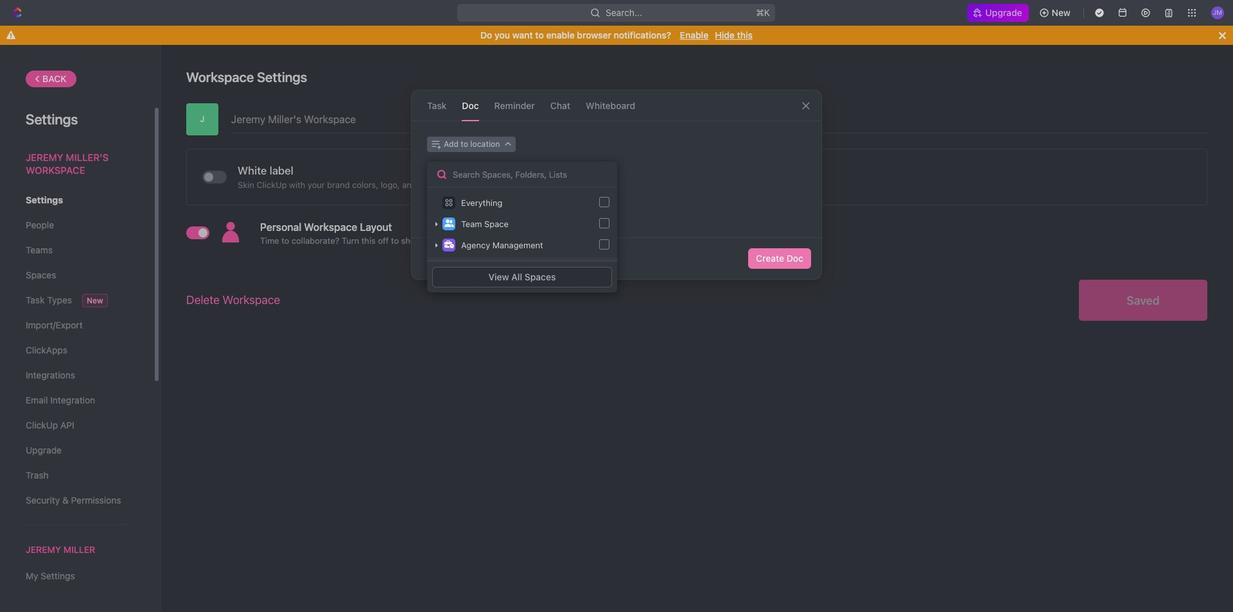 Task type: describe. For each thing, give the bounding box(es) containing it.
j
[[200, 114, 204, 124]]

email
[[26, 395, 48, 406]]

brand
[[327, 180, 350, 190]]

designed
[[469, 236, 505, 246]]

integrations link
[[26, 365, 128, 387]]

jeremy miller's workspace
[[26, 152, 109, 176]]

chat
[[550, 100, 571, 111]]

team
[[461, 219, 482, 229]]

my
[[26, 571, 38, 582]]

skin
[[238, 180, 254, 190]]

0 vertical spatial upgrade
[[986, 7, 1023, 18]]

enable
[[680, 30, 709, 40]]

clickup inside white label skin clickup with your brand colors, logo, and a custom url.
[[257, 180, 287, 190]]

delete workspace button
[[186, 287, 280, 315]]

jeremy for jeremy miller
[[26, 545, 61, 556]]

features
[[435, 236, 467, 246]]

label
[[270, 164, 294, 177]]

trash link
[[26, 465, 128, 487]]

location
[[470, 139, 500, 149]]

trash
[[26, 470, 49, 481]]

people link
[[26, 215, 128, 236]]

permissions
[[71, 495, 121, 506]]

white label skin clickup with your brand colors, logo, and a custom url.
[[238, 164, 476, 190]]

view all spaces button
[[432, 267, 612, 288]]

delete
[[186, 294, 220, 307]]

whiteboard button
[[586, 91, 636, 121]]

layout
[[360, 222, 392, 233]]

back link
[[26, 71, 76, 87]]

url.
[[457, 180, 476, 190]]

management
[[493, 240, 543, 251]]

with
[[289, 180, 305, 190]]

workspace settings
[[186, 69, 307, 85]]

colors,
[[352, 180, 378, 190]]

off
[[378, 236, 389, 246]]

my settings
[[26, 571, 75, 582]]

do
[[481, 30, 492, 40]]

collaborate?
[[292, 236, 339, 246]]

productivity.
[[542, 236, 590, 246]]

workspace up j
[[186, 69, 254, 85]]

business time image
[[444, 241, 454, 249]]

to inside add to location button
[[461, 139, 468, 149]]

teams link
[[26, 240, 128, 261]]

team
[[520, 236, 540, 246]]

email integration
[[26, 395, 95, 406]]

add to location button
[[427, 137, 516, 152]]

⌘k
[[757, 7, 771, 18]]

saved
[[1127, 294, 1160, 307]]

security & permissions
[[26, 495, 121, 506]]

all
[[512, 272, 522, 283]]

browser
[[577, 30, 612, 40]]

jeremy for jeremy miller's workspace
[[26, 152, 63, 163]]

import/export link
[[26, 315, 128, 337]]

0 horizontal spatial doc
[[462, 100, 479, 111]]

turn
[[342, 236, 359, 246]]

Name this Doc... field
[[412, 160, 822, 175]]

personal workspace layout time to collaborate? turn this off to show all features designed for team productivity.
[[260, 222, 590, 246]]

private
[[450, 253, 479, 264]]

dialog containing task
[[411, 90, 822, 280]]

integration
[[50, 395, 95, 406]]

my settings link
[[26, 566, 128, 588]]

whiteboard
[[586, 100, 636, 111]]

logo,
[[381, 180, 400, 190]]

types
[[47, 295, 72, 306]]

clickapps link
[[26, 340, 128, 362]]

white
[[238, 164, 267, 177]]

to down personal
[[282, 236, 289, 246]]

settings link
[[26, 190, 128, 211]]

and
[[402, 180, 417, 190]]

show
[[401, 236, 422, 246]]

user group image
[[444, 220, 454, 228]]

security & permissions link
[[26, 490, 128, 512]]

back
[[42, 73, 67, 84]]

doc button
[[462, 91, 479, 121]]

a
[[419, 180, 424, 190]]

jeremy miller
[[26, 545, 95, 556]]

new inside button
[[1052, 7, 1071, 18]]

import/export
[[26, 320, 83, 331]]



Task type: locate. For each thing, give the bounding box(es) containing it.
api
[[60, 420, 74, 431]]

everything
[[461, 198, 503, 208]]

new inside settings element
[[87, 296, 103, 306]]

0 horizontal spatial spaces
[[26, 270, 56, 281]]

delete workspace
[[186, 294, 280, 307]]

create doc button
[[748, 249, 811, 269]]

view
[[489, 272, 509, 283]]

0 vertical spatial upgrade link
[[968, 4, 1029, 22]]

1 jeremy from the top
[[26, 152, 63, 163]]

add to location
[[444, 139, 500, 149]]

1 vertical spatial upgrade link
[[26, 440, 128, 462]]

0 horizontal spatial task
[[26, 295, 45, 306]]

this
[[737, 30, 753, 40], [362, 236, 376, 246]]

workspace inside jeremy miller's workspace
[[26, 164, 85, 176]]

integrations
[[26, 370, 75, 381]]

to right want in the top of the page
[[535, 30, 544, 40]]

workspace right "delete"
[[223, 294, 280, 307]]

2 jeremy from the top
[[26, 545, 61, 556]]

upgrade
[[986, 7, 1023, 18], [26, 445, 62, 456]]

0 horizontal spatial new
[[87, 296, 103, 306]]

1 vertical spatial task
[[26, 295, 45, 306]]

all
[[424, 236, 433, 246]]

settings element
[[0, 45, 161, 613]]

workspace up collaborate?
[[304, 222, 357, 233]]

1 vertical spatial clickup
[[26, 420, 58, 431]]

new
[[1052, 7, 1071, 18], [87, 296, 103, 306]]

security
[[26, 495, 60, 506]]

workspace down miller's
[[26, 164, 85, 176]]

task for task types
[[26, 295, 45, 306]]

1 vertical spatial doc
[[787, 253, 804, 264]]

0 horizontal spatial upgrade link
[[26, 440, 128, 462]]

1 horizontal spatial upgrade
[[986, 7, 1023, 18]]

hide
[[715, 30, 735, 40]]

view all spaces
[[489, 272, 556, 283]]

want
[[512, 30, 533, 40]]

this inside the personal workspace layout time to collaborate? turn this off to show all features designed for team productivity.
[[362, 236, 376, 246]]

task types
[[26, 295, 72, 306]]

spaces inside button
[[525, 272, 556, 283]]

clickapps
[[26, 345, 67, 356]]

agency management
[[461, 240, 543, 251]]

clickup api
[[26, 420, 74, 431]]

you
[[495, 30, 510, 40]]

task inside settings element
[[26, 295, 45, 306]]

1 horizontal spatial upgrade link
[[968, 4, 1029, 22]]

add to location button
[[427, 137, 516, 152]]

doc right task button
[[462, 100, 479, 111]]

0 vertical spatial jeremy
[[26, 152, 63, 163]]

task inside dialog
[[427, 100, 447, 111]]

chat button
[[550, 91, 571, 121]]

1 horizontal spatial this
[[737, 30, 753, 40]]

space
[[485, 219, 509, 229]]

1 vertical spatial this
[[362, 236, 376, 246]]

1 vertical spatial new
[[87, 296, 103, 306]]

task button
[[427, 91, 447, 121]]

miller's
[[66, 152, 109, 163]]

0 horizontal spatial this
[[362, 236, 376, 246]]

new button
[[1034, 3, 1079, 23]]

saved button
[[1079, 280, 1208, 321]]

1 horizontal spatial task
[[427, 100, 447, 111]]

clickup left api
[[26, 420, 58, 431]]

spaces right all
[[525, 272, 556, 283]]

spaces link
[[26, 265, 128, 287]]

0 horizontal spatial clickup
[[26, 420, 58, 431]]

this left off
[[362, 236, 376, 246]]

for
[[507, 236, 518, 246]]

upgrade link up trash 'link'
[[26, 440, 128, 462]]

create doc
[[756, 253, 804, 264]]

upgrade left new button on the top of the page
[[986, 7, 1023, 18]]

team space
[[461, 219, 509, 229]]

people
[[26, 220, 54, 231]]

settings
[[257, 69, 307, 85], [26, 111, 78, 128], [26, 195, 63, 206], [41, 571, 75, 582]]

reminder
[[494, 100, 535, 111]]

jeremy left miller's
[[26, 152, 63, 163]]

0 vertical spatial this
[[737, 30, 753, 40]]

0 vertical spatial clickup
[[257, 180, 287, 190]]

1 horizontal spatial doc
[[787, 253, 804, 264]]

personal
[[260, 222, 302, 233]]

Search Spaces, Folders, Lists text field
[[427, 162, 617, 188]]

1 horizontal spatial spaces
[[525, 272, 556, 283]]

clickup down label
[[257, 180, 287, 190]]

workspace inside delete workspace button
[[223, 294, 280, 307]]

jeremy up my settings
[[26, 545, 61, 556]]

1 vertical spatial upgrade
[[26, 445, 62, 456]]

0 vertical spatial new
[[1052, 7, 1071, 18]]

reminder button
[[494, 91, 535, 121]]

1 horizontal spatial new
[[1052, 7, 1071, 18]]

spaces
[[26, 270, 56, 281], [525, 272, 556, 283]]

task left types
[[26, 295, 45, 306]]

task for task
[[427, 100, 447, 111]]

miller
[[63, 545, 95, 556]]

workspace
[[186, 69, 254, 85], [26, 164, 85, 176], [304, 222, 357, 233], [223, 294, 280, 307]]

&
[[62, 495, 69, 506]]

doc
[[462, 100, 479, 111], [787, 253, 804, 264]]

agency
[[461, 240, 490, 251]]

teams
[[26, 245, 53, 256]]

to right off
[[391, 236, 399, 246]]

doc inside button
[[787, 253, 804, 264]]

workspace inside the personal workspace layout time to collaborate? turn this off to show all features designed for team productivity.
[[304, 222, 357, 233]]

to right add
[[461, 139, 468, 149]]

to
[[535, 30, 544, 40], [461, 139, 468, 149], [282, 236, 289, 246], [391, 236, 399, 246]]

upgrade link
[[968, 4, 1029, 22], [26, 440, 128, 462]]

upgrade link left new button on the top of the page
[[968, 4, 1029, 22]]

0 vertical spatial task
[[427, 100, 447, 111]]

0 vertical spatial doc
[[462, 100, 479, 111]]

1 vertical spatial jeremy
[[26, 545, 61, 556]]

jeremy inside jeremy miller's workspace
[[26, 152, 63, 163]]

1 horizontal spatial clickup
[[257, 180, 287, 190]]

do you want to enable browser notifications? enable hide this
[[481, 30, 753, 40]]

upgrade inside settings element
[[26, 445, 62, 456]]

0 horizontal spatial upgrade
[[26, 445, 62, 456]]

this right hide
[[737, 30, 753, 40]]

spaces down teams
[[26, 270, 56, 281]]

time
[[260, 236, 279, 246]]

task left doc button
[[427, 100, 447, 111]]

your
[[308, 180, 325, 190]]

doc right create
[[787, 253, 804, 264]]

upgrade down clickup api
[[26, 445, 62, 456]]

dialog
[[411, 90, 822, 280]]

create
[[756, 253, 785, 264]]

Team Na﻿me text field
[[231, 103, 1208, 133]]

email integration link
[[26, 390, 128, 412]]

spaces inside settings element
[[26, 270, 56, 281]]

enable
[[546, 30, 575, 40]]

clickup inside settings element
[[26, 420, 58, 431]]

add
[[444, 139, 459, 149]]

custom
[[426, 180, 455, 190]]



Task type: vqa. For each thing, say whether or not it's contained in the screenshot.
mariaaawilliams@gmail.com in the bottom of the page
no



